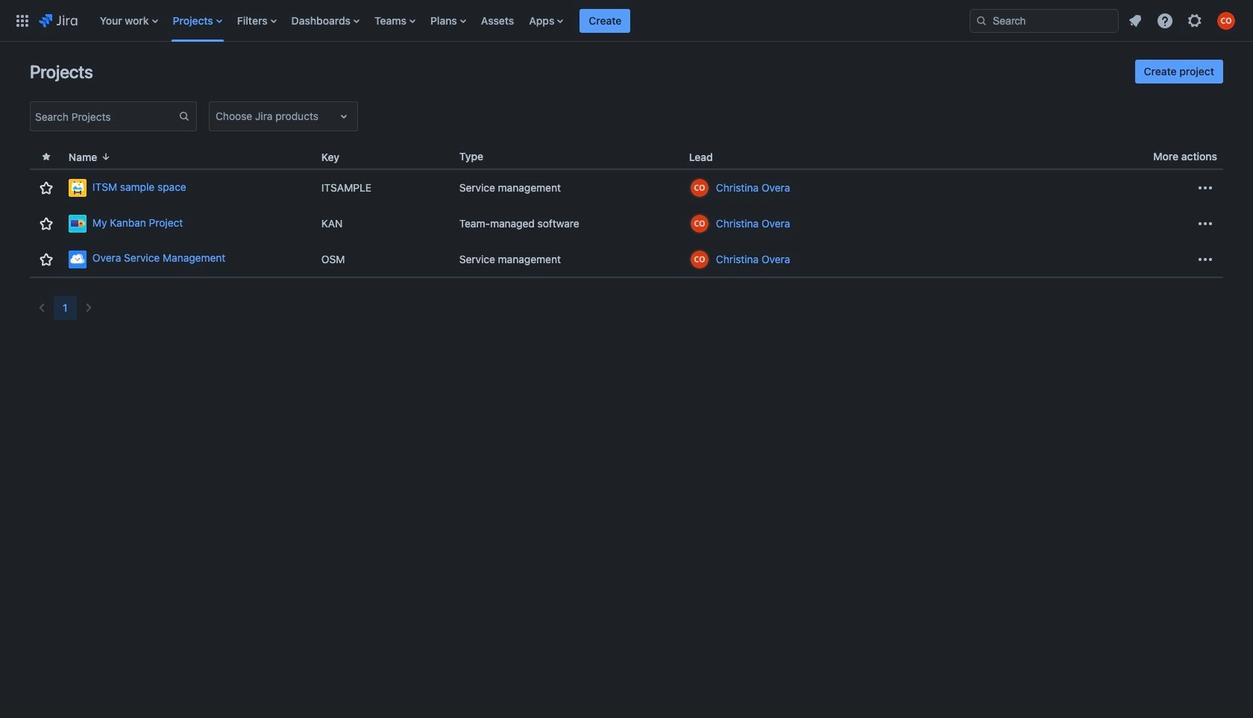 Task type: describe. For each thing, give the bounding box(es) containing it.
settings image
[[1187, 12, 1205, 29]]

Choose Jira products text field
[[216, 109, 219, 124]]

Search field
[[970, 9, 1120, 32]]

star itsm sample space image
[[37, 179, 55, 197]]

open image
[[335, 107, 353, 125]]

search image
[[976, 15, 988, 26]]

primary element
[[9, 0, 958, 41]]



Task type: vqa. For each thing, say whether or not it's contained in the screenshot.
Task 'IMAGE'
no



Task type: locate. For each thing, give the bounding box(es) containing it.
banner
[[0, 0, 1254, 42]]

star overa service management image
[[37, 250, 55, 268]]

appswitcher icon image
[[13, 12, 31, 29]]

more image
[[1197, 179, 1215, 197], [1197, 215, 1215, 233]]

previous image
[[33, 299, 51, 317]]

1 more image from the top
[[1197, 179, 1215, 197]]

Search Projects text field
[[31, 106, 178, 127]]

0 horizontal spatial list
[[92, 0, 958, 41]]

1 horizontal spatial list
[[1123, 7, 1245, 34]]

next image
[[80, 299, 97, 317]]

help image
[[1157, 12, 1175, 29]]

group
[[1136, 60, 1224, 84]]

list item
[[580, 0, 631, 41]]

your profile and settings image
[[1218, 12, 1236, 29]]

more image
[[1197, 250, 1215, 268]]

1 vertical spatial more image
[[1197, 215, 1215, 233]]

2 more image from the top
[[1197, 215, 1215, 233]]

jira image
[[39, 12, 77, 29], [39, 12, 77, 29]]

None search field
[[970, 9, 1120, 32]]

star my kanban project image
[[37, 215, 55, 233]]

notifications image
[[1127, 12, 1145, 29]]

0 vertical spatial more image
[[1197, 179, 1215, 197]]

list
[[92, 0, 958, 41], [1123, 7, 1245, 34]]



